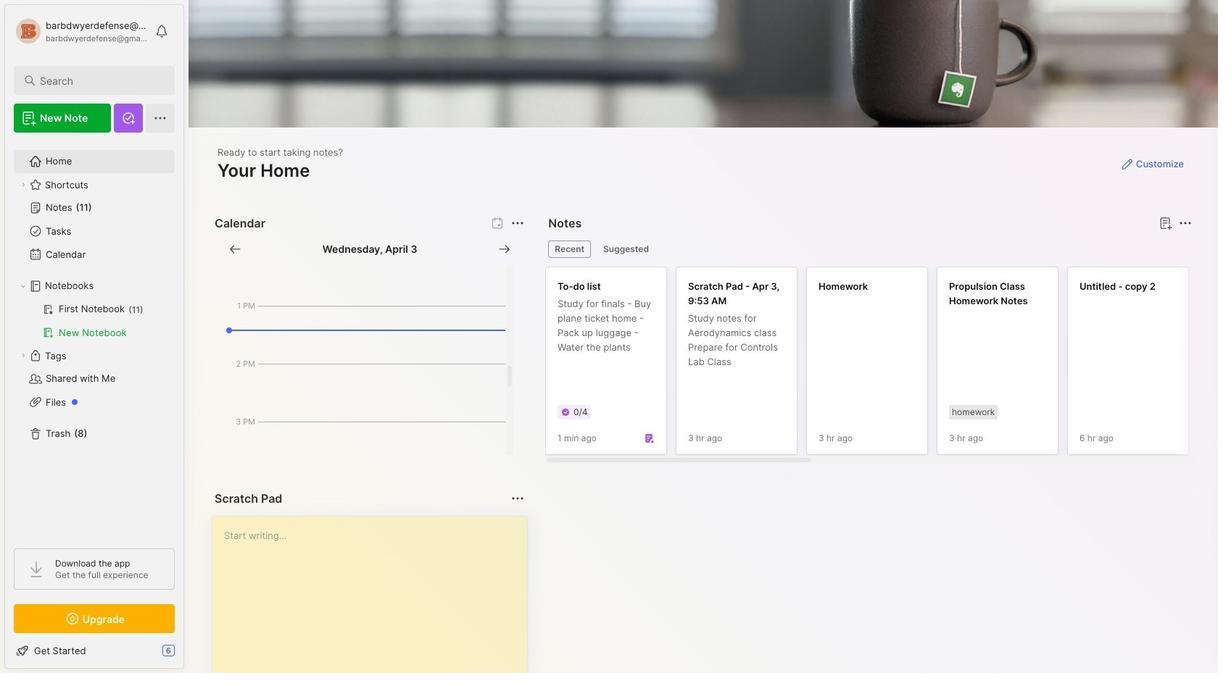 Task type: vqa. For each thing, say whether or not it's contained in the screenshot.
EXPAND NOTE icon
no



Task type: locate. For each thing, give the bounding box(es) containing it.
row group
[[546, 267, 1219, 464]]

more actions image
[[509, 215, 527, 232], [509, 490, 527, 508]]

2 more actions image from the top
[[509, 490, 527, 508]]

1 horizontal spatial tab
[[597, 241, 656, 258]]

none search field inside main 'element'
[[40, 72, 162, 89]]

tree
[[5, 141, 184, 536]]

None search field
[[40, 72, 162, 89]]

click to collapse image
[[183, 647, 194, 664]]

tab
[[549, 241, 591, 258], [597, 241, 656, 258]]

1 vertical spatial more actions image
[[509, 490, 527, 508]]

group
[[14, 298, 174, 345]]

More actions field
[[508, 213, 528, 234], [1176, 213, 1196, 234], [508, 489, 528, 509]]

more actions image
[[1177, 215, 1195, 232]]

0 vertical spatial more actions image
[[509, 215, 527, 232]]

Start writing… text field
[[224, 517, 527, 674]]

1 more actions image from the top
[[509, 215, 527, 232]]

expand tags image
[[19, 352, 28, 361]]

tab list
[[549, 241, 1190, 258]]

Account field
[[14, 17, 148, 46]]

Help and Learning task checklist field
[[5, 640, 184, 663]]

0 horizontal spatial tab
[[549, 241, 591, 258]]



Task type: describe. For each thing, give the bounding box(es) containing it.
expand notebooks image
[[19, 282, 28, 291]]

Search text field
[[40, 74, 162, 88]]

tree inside main 'element'
[[5, 141, 184, 536]]

2 tab from the left
[[597, 241, 656, 258]]

main element
[[0, 0, 189, 674]]

Choose date to view field
[[323, 242, 417, 257]]

1 tab from the left
[[549, 241, 591, 258]]

group inside main 'element'
[[14, 298, 174, 345]]



